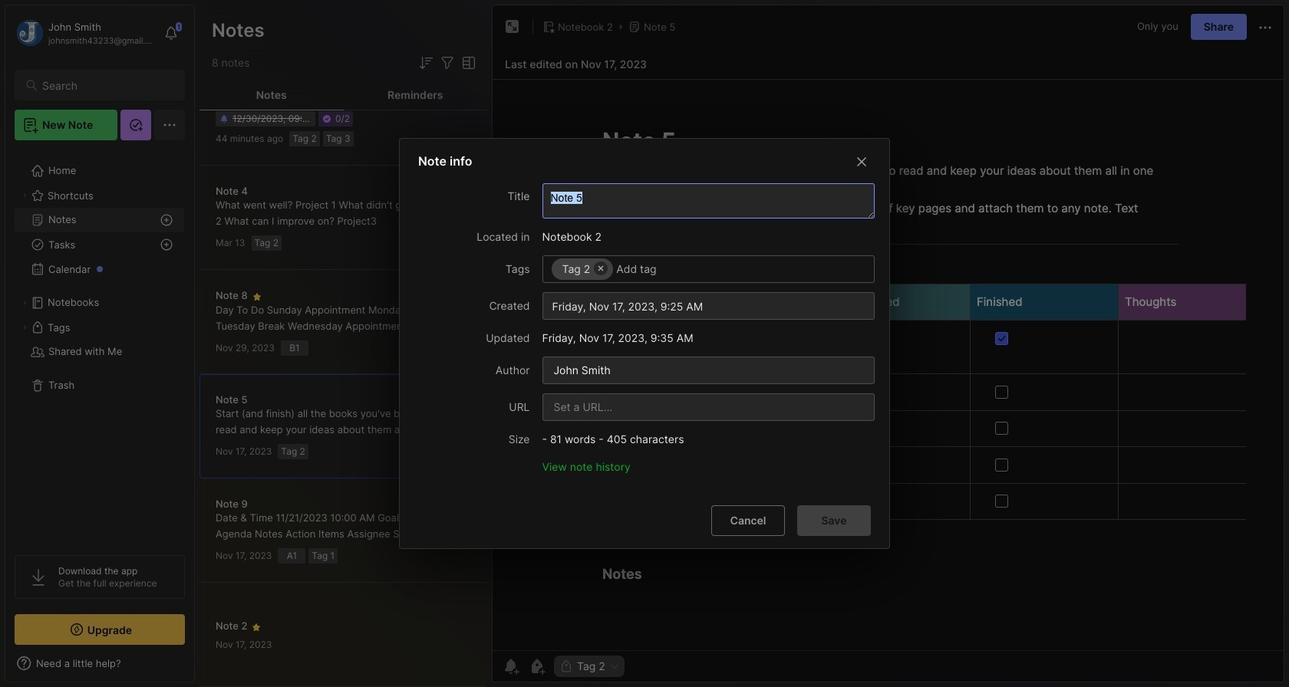 Task type: vqa. For each thing, say whether or not it's contained in the screenshot.
Note Editor text box
yes



Task type: locate. For each thing, give the bounding box(es) containing it.
add a reminder image
[[502, 658, 520, 676]]

tree
[[5, 150, 194, 542]]

add tag image
[[528, 658, 547, 676]]

close image
[[853, 153, 871, 171]]

main element
[[0, 0, 200, 688]]

None search field
[[42, 76, 171, 94]]

Set a URL… text field
[[552, 394, 868, 421]]

tree inside main element
[[5, 150, 194, 542]]

tab list
[[200, 80, 487, 111]]

expand tags image
[[20, 323, 29, 332]]



Task type: describe. For each thing, give the bounding box(es) containing it.
expand note image
[[504, 18, 522, 36]]

Add tag field
[[615, 262, 661, 277]]

Created field
[[542, 292, 875, 320]]

Search text field
[[42, 78, 171, 93]]

expand notebooks image
[[20, 299, 29, 308]]

Set an Author… text field
[[552, 358, 868, 384]]

Untitled text field
[[549, 190, 874, 218]]

note window element
[[492, 5, 1285, 683]]

none search field inside main element
[[42, 76, 171, 94]]

Note Editor text field
[[493, 79, 1284, 651]]



